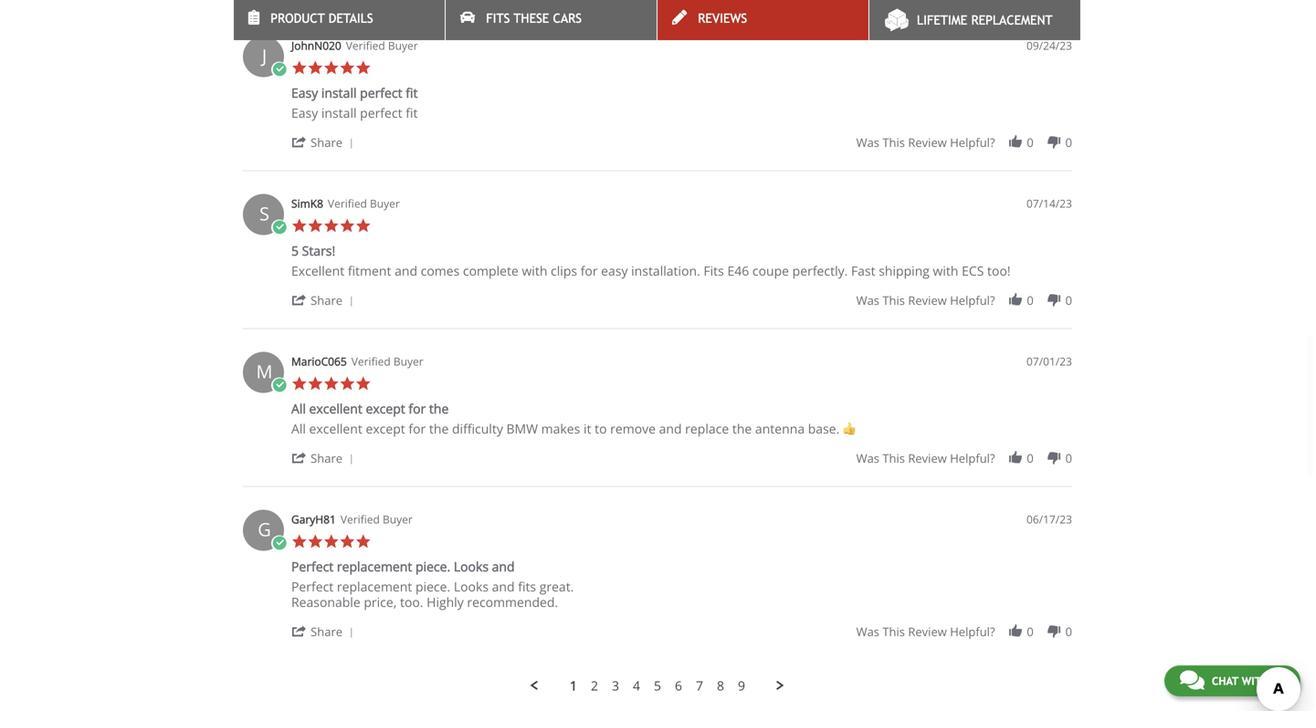 Task type: locate. For each thing, give the bounding box(es) containing it.
0
[[1027, 134, 1034, 151], [1066, 134, 1073, 151], [1027, 292, 1034, 309], [1066, 292, 1073, 309], [1027, 450, 1034, 467], [1066, 450, 1073, 467], [1027, 624, 1034, 640], [1066, 624, 1073, 640]]

verified for s
[[328, 196, 367, 211]]

share image for j
[[291, 134, 307, 150]]

tab panel
[[234, 0, 1082, 695]]

was this review helpful?
[[857, 134, 996, 151], [857, 292, 996, 309], [857, 450, 996, 467], [857, 624, 996, 640]]

2 link
[[591, 677, 598, 695]]

share for g
[[311, 624, 343, 640]]

circle checkmark image right g
[[271, 536, 287, 552]]

4 group from the top
[[857, 624, 1073, 640]]

0 vertical spatial except
[[366, 400, 405, 417]]

share button up garyh81
[[291, 449, 360, 467]]

was
[[857, 134, 880, 151], [857, 292, 880, 309], [857, 450, 880, 467], [857, 624, 880, 640]]

seperator image for m
[[346, 454, 357, 465]]

star image
[[291, 60, 307, 76], [307, 60, 323, 76], [323, 60, 339, 76], [355, 60, 371, 76], [307, 218, 323, 234], [355, 218, 371, 234], [307, 376, 323, 392], [323, 376, 339, 392], [355, 376, 371, 392], [291, 534, 307, 550], [307, 534, 323, 550], [323, 534, 339, 550], [339, 534, 355, 550]]

share image
[[291, 134, 307, 150], [291, 450, 307, 466]]

0 vertical spatial circle checkmark image
[[271, 62, 287, 77]]

with left us
[[1242, 675, 1269, 688]]

helpful?
[[950, 134, 996, 151], [950, 292, 996, 309], [950, 450, 996, 467], [950, 624, 996, 640]]

0 vertical spatial piece.
[[416, 558, 451, 575]]

looks up highly
[[454, 558, 489, 575]]

2 looks from the top
[[454, 578, 489, 596]]

helpful? down ecs
[[950, 292, 996, 309]]

4 share button from the top
[[291, 623, 360, 640]]

1 vertical spatial circle checkmark image
[[271, 220, 287, 236]]

great.
[[540, 578, 574, 596]]

share button down reasonable
[[291, 623, 360, 640]]

helpful? left vote up review by marioc065 on  1 jul 2023 image at bottom right
[[950, 450, 996, 467]]

review for s
[[909, 292, 947, 309]]

easy
[[291, 84, 318, 101], [291, 104, 318, 121]]

0 vertical spatial fit
[[406, 84, 418, 101]]

5 left stars!
[[291, 242, 299, 259]]

verified buyer heading for m
[[352, 354, 424, 369]]

all
[[291, 400, 306, 417], [291, 420, 306, 437]]

share button for s
[[291, 291, 360, 309]]

was for m
[[857, 450, 880, 467]]

group
[[857, 134, 1073, 151], [857, 292, 1073, 309], [857, 450, 1073, 467], [857, 624, 1073, 640]]

4 review from the top
[[909, 624, 947, 640]]

1 share from the top
[[311, 134, 343, 151]]

0 vertical spatial share image
[[291, 134, 307, 150]]

fits left the these
[[486, 11, 510, 26]]

group for m
[[857, 450, 1073, 467]]

1 group from the top
[[857, 134, 1073, 151]]

fits inside 5 stars! excellent fitment and comes complete with clips for easy installation. fits e46 coupe perfectly. fast shipping with ecs too!
[[704, 262, 724, 279]]

2 helpful? from the top
[[950, 292, 996, 309]]

1 vertical spatial share image
[[291, 450, 307, 466]]

shipping
[[879, 262, 930, 279]]

3 this from the top
[[883, 450, 905, 467]]

1 helpful? from the top
[[950, 134, 996, 151]]

verified
[[346, 38, 385, 53], [328, 196, 367, 211], [352, 354, 391, 369], [341, 512, 380, 527]]

verified buyer heading
[[346, 38, 418, 53], [328, 196, 400, 211], [352, 354, 424, 369], [341, 512, 413, 527]]

2 seperator image from the top
[[346, 454, 357, 465]]

for down marioc065 verified buyer
[[409, 400, 426, 417]]

0 vertical spatial perfect
[[291, 558, 334, 575]]

highly
[[427, 594, 464, 611]]

3 share button from the top
[[291, 449, 360, 467]]

verified buyer heading down details at the top
[[346, 38, 418, 53]]

2 easy from the top
[[291, 104, 318, 121]]

0 vertical spatial install
[[322, 84, 357, 101]]

replacement
[[972, 13, 1053, 27]]

0 vertical spatial replacement
[[337, 558, 412, 575]]

0 vertical spatial all
[[291, 400, 306, 417]]

fits
[[486, 11, 510, 26], [704, 262, 724, 279]]

5 for 5 stars! excellent fitment and comes complete with clips for easy installation. fits e46 coupe perfectly. fast shipping with ecs too!
[[291, 242, 299, 259]]

6 link
[[675, 677, 683, 695]]

seperator image
[[346, 138, 357, 149], [346, 454, 357, 465], [346, 628, 357, 639]]

for left difficulty
[[409, 420, 426, 437]]

seperator image down easy install perfect fit easy install perfect fit
[[346, 138, 357, 149]]

share button down easy install perfect fit easy install perfect fit
[[291, 133, 360, 151]]

1 easy from the top
[[291, 84, 318, 101]]

2 share image from the top
[[291, 624, 307, 640]]

fits left e46
[[704, 262, 724, 279]]

verified up all excellent except for the heading
[[352, 354, 391, 369]]

reviews link
[[658, 0, 869, 40]]

fit
[[406, 84, 418, 101], [406, 104, 418, 121]]

circle checkmark image
[[271, 378, 287, 394]]

1 vertical spatial easy
[[291, 104, 318, 121]]

4 helpful? from the top
[[950, 624, 996, 640]]

2 review from the top
[[909, 292, 947, 309]]

this for s
[[883, 292, 905, 309]]

1 vertical spatial all
[[291, 420, 306, 437]]

1 horizontal spatial with
[[933, 262, 959, 279]]

2
[[591, 677, 598, 695]]

2 perfect from the top
[[360, 104, 403, 121]]

review left vote up review by garyh81 on 17 jun 2023 icon
[[909, 624, 947, 640]]

0 right vote up review by marioc065 on  1 jul 2023 image at bottom right
[[1027, 450, 1034, 467]]

0 vertical spatial seperator image
[[346, 138, 357, 149]]

share image for m
[[291, 450, 307, 466]]

1 vertical spatial excellent
[[309, 420, 363, 437]]

product details link
[[234, 0, 445, 40]]

1 vertical spatial seperator image
[[346, 454, 357, 465]]

0 vertical spatial easy
[[291, 84, 318, 101]]

fits
[[518, 578, 536, 596]]

difficulty
[[452, 420, 503, 437]]

1 share image from the top
[[291, 134, 307, 150]]

s
[[260, 201, 270, 226]]

verified buyer heading up all excellent except for the heading
[[352, 354, 424, 369]]

looks left fits on the bottom of the page
[[454, 578, 489, 596]]

0 vertical spatial 5
[[291, 242, 299, 259]]

verified down details at the top
[[346, 38, 385, 53]]

1 vertical spatial except
[[366, 420, 405, 437]]

group for j
[[857, 134, 1073, 151]]

2 circle checkmark image from the top
[[271, 220, 287, 236]]

circle checkmark image right s in the left of the page
[[271, 220, 287, 236]]

1 vertical spatial install
[[322, 104, 357, 121]]

1 vertical spatial replacement
[[337, 578, 412, 596]]

buyer for m
[[394, 354, 424, 369]]

with left ecs
[[933, 262, 959, 279]]

install
[[322, 84, 357, 101], [322, 104, 357, 121]]

verified right garyh81
[[341, 512, 380, 527]]

1 perfect from the top
[[360, 84, 403, 101]]

menu
[[234, 677, 1082, 695]]

was for j
[[857, 134, 880, 151]]

0 horizontal spatial 5
[[291, 242, 299, 259]]

us
[[1273, 675, 1286, 688]]

circle checkmark image for g
[[271, 536, 287, 552]]

0 vertical spatial looks
[[454, 558, 489, 575]]

seperator image down reasonable
[[346, 628, 357, 639]]

review date 07/01/23 element
[[1027, 354, 1073, 369]]

share image down reasonable
[[291, 624, 307, 640]]

1 vertical spatial fits
[[704, 262, 724, 279]]

5
[[291, 242, 299, 259], [654, 677, 662, 695]]

1 circle checkmark image from the top
[[271, 62, 287, 77]]

1 share image from the top
[[291, 292, 307, 308]]

share left seperator icon
[[311, 292, 343, 309]]

1 horizontal spatial fits
[[704, 262, 724, 279]]

5 stars! heading
[[291, 242, 335, 263]]

review left vote up review by marioc065 on  1 jul 2023 image at bottom right
[[909, 450, 947, 467]]

verified buyer heading for j
[[346, 38, 418, 53]]

was this review helpful? for j
[[857, 134, 996, 151]]

2 vertical spatial circle checkmark image
[[271, 536, 287, 552]]

07/01/23
[[1027, 354, 1073, 369]]

4 was from the top
[[857, 624, 880, 640]]

3 was from the top
[[857, 450, 880, 467]]

clips
[[551, 262, 578, 279]]

vote up review by simk8 on 14 jul 2023 image
[[1008, 292, 1024, 308]]

circle checkmark image right j
[[271, 62, 287, 77]]

0 right vote down review by johnn020 on 24 sep 2023 image
[[1066, 134, 1073, 151]]

helpful? left vote up review by garyh81 on 17 jun 2023 icon
[[950, 624, 996, 640]]

coupe
[[753, 262, 789, 279]]

perfect
[[291, 558, 334, 575], [291, 578, 334, 596]]

star image
[[339, 60, 355, 76], [291, 218, 307, 234], [323, 218, 339, 234], [339, 218, 355, 234], [291, 376, 307, 392], [339, 376, 355, 392], [355, 534, 371, 550]]

2 share button from the top
[[291, 291, 360, 309]]

was this review helpful? for s
[[857, 292, 996, 309]]

0 right vote down review by simk8 on 14 jul 2023 icon
[[1066, 292, 1073, 309]]

1 all from the top
[[291, 400, 306, 417]]

the
[[429, 400, 449, 417], [429, 420, 449, 437], [733, 420, 752, 437]]

buyer up 'fitment'
[[370, 196, 400, 211]]

product
[[271, 11, 325, 26]]

2 share image from the top
[[291, 450, 307, 466]]

1 vertical spatial perfect
[[360, 104, 403, 121]]

1 vertical spatial for
[[409, 400, 426, 417]]

was this review helpful? down shipping
[[857, 292, 996, 309]]

2 vertical spatial seperator image
[[346, 628, 357, 639]]

too.
[[400, 594, 424, 611]]

3 seperator image from the top
[[346, 628, 357, 639]]

0 vertical spatial for
[[581, 262, 598, 279]]

1 was from the top
[[857, 134, 880, 151]]

share image
[[291, 292, 307, 308], [291, 624, 307, 640]]

was this review helpful? left vote up review by johnn020 on 24 sep 2023 image
[[857, 134, 996, 151]]

for
[[581, 262, 598, 279], [409, 400, 426, 417], [409, 420, 426, 437]]

lifetime replacement
[[917, 13, 1053, 27]]

3 group from the top
[[857, 450, 1073, 467]]

1 seperator image from the top
[[346, 138, 357, 149]]

was this review helpful? left vote up review by garyh81 on 17 jun 2023 icon
[[857, 624, 996, 640]]

to
[[595, 420, 607, 437]]

buyer up all excellent except for the heading
[[394, 354, 424, 369]]

all excellent except for the all excellent except for the difficulty bmw makes it to remove and replace the antenna base. 👍
[[291, 400, 856, 437]]

1 share button from the top
[[291, 133, 360, 151]]

share button for j
[[291, 133, 360, 151]]

perfect up reasonable
[[291, 558, 334, 575]]

seperator image for g
[[346, 628, 357, 639]]

3 helpful? from the top
[[950, 450, 996, 467]]

buyer
[[388, 38, 418, 53], [370, 196, 400, 211], [394, 354, 424, 369], [383, 512, 413, 527]]

2 was from the top
[[857, 292, 880, 309]]

johnn020 verified buyer
[[291, 38, 418, 53]]

👍
[[843, 420, 856, 437]]

was this review helpful? left vote up review by marioc065 on  1 jul 2023 image at bottom right
[[857, 450, 996, 467]]

1 vertical spatial share image
[[291, 624, 307, 640]]

5 left 6
[[654, 677, 662, 695]]

share button down "excellent"
[[291, 291, 360, 309]]

piece.
[[416, 558, 451, 575], [416, 578, 451, 596]]

fitment
[[348, 262, 391, 279]]

except
[[366, 400, 405, 417], [366, 420, 405, 437]]

garyh81
[[291, 512, 336, 527]]

vote up review by johnn020 on 24 sep 2023 image
[[1008, 134, 1024, 150]]

1 review from the top
[[909, 134, 947, 151]]

2 group from the top
[[857, 292, 1073, 309]]

1 this from the top
[[883, 134, 905, 151]]

4 share from the top
[[311, 624, 343, 640]]

0 vertical spatial perfect
[[360, 84, 403, 101]]

1 was this review helpful? from the top
[[857, 134, 996, 151]]

1 vertical spatial 5
[[654, 677, 662, 695]]

vote down review by garyh81 on 17 jun 2023 image
[[1047, 624, 1063, 640]]

3 review from the top
[[909, 450, 947, 467]]

verified buyer heading up "perfect replacement piece. looks and" heading
[[341, 512, 413, 527]]

replacement
[[337, 558, 412, 575], [337, 578, 412, 596]]

verified buyer heading right simk8
[[328, 196, 400, 211]]

09/24/23
[[1027, 38, 1073, 53]]

with left clips
[[522, 262, 548, 279]]

1 vertical spatial piece.
[[416, 578, 451, 596]]

remove
[[610, 420, 656, 437]]

review down shipping
[[909, 292, 947, 309]]

2 share from the top
[[311, 292, 343, 309]]

4 this from the top
[[883, 624, 905, 640]]

1 vertical spatial looks
[[454, 578, 489, 596]]

excellent
[[309, 400, 363, 417], [309, 420, 363, 437]]

share down reasonable
[[311, 624, 343, 640]]

3 circle checkmark image from the top
[[271, 536, 287, 552]]

chat with us link
[[1165, 666, 1301, 697]]

0 vertical spatial share image
[[291, 292, 307, 308]]

0 horizontal spatial fits
[[486, 11, 510, 26]]

5 stars! excellent fitment and comes complete with clips for easy installation. fits e46 coupe perfectly. fast shipping with ecs too!
[[291, 242, 1011, 279]]

vote down review by simk8 on 14 jul 2023 image
[[1047, 292, 1063, 308]]

1 piece. from the top
[[416, 558, 451, 575]]

2 install from the top
[[322, 104, 357, 121]]

7 link
[[696, 677, 704, 695]]

1 horizontal spatial 5
[[654, 677, 662, 695]]

helpful? for s
[[950, 292, 996, 309]]

review left vote up review by johnn020 on 24 sep 2023 image
[[909, 134, 947, 151]]

was this review helpful? for m
[[857, 450, 996, 467]]

3 share from the top
[[311, 450, 343, 467]]

piece. up highly
[[416, 558, 451, 575]]

share image up garyh81
[[291, 450, 307, 466]]

group for s
[[857, 292, 1073, 309]]

2 this from the top
[[883, 292, 905, 309]]

helpful? left vote up review by johnn020 on 24 sep 2023 image
[[950, 134, 996, 151]]

share button
[[291, 133, 360, 151], [291, 291, 360, 309], [291, 449, 360, 467], [291, 623, 360, 640]]

with
[[522, 262, 548, 279], [933, 262, 959, 279], [1242, 675, 1269, 688]]

buyer up easy install perfect fit heading
[[388, 38, 418, 53]]

base.
[[808, 420, 840, 437]]

verified right simk8
[[328, 196, 367, 211]]

and left comes
[[395, 262, 418, 279]]

1 vertical spatial perfect
[[291, 578, 334, 596]]

4 was this review helpful? from the top
[[857, 624, 996, 640]]

2 horizontal spatial with
[[1242, 675, 1269, 688]]

too!
[[988, 262, 1011, 279]]

buyer up "perfect replacement piece. looks and" heading
[[383, 512, 413, 527]]

for right clips
[[581, 262, 598, 279]]

2 was this review helpful? from the top
[[857, 292, 996, 309]]

this
[[883, 134, 905, 151], [883, 292, 905, 309], [883, 450, 905, 467], [883, 624, 905, 640]]

share image up simk8
[[291, 134, 307, 150]]

all excellent except for the heading
[[291, 400, 449, 421]]

review
[[909, 134, 947, 151], [909, 292, 947, 309], [909, 450, 947, 467], [909, 624, 947, 640]]

perfect down garyh81
[[291, 578, 334, 596]]

and left the replace
[[659, 420, 682, 437]]

stars!
[[302, 242, 335, 259]]

for inside 5 stars! excellent fitment and comes complete with clips for easy installation. fits e46 coupe perfectly. fast shipping with ecs too!
[[581, 262, 598, 279]]

share down easy install perfect fit easy install perfect fit
[[311, 134, 343, 151]]

piece. right price,
[[416, 578, 451, 596]]

7
[[696, 677, 704, 695]]

1 fit from the top
[[406, 84, 418, 101]]

3 was this review helpful? from the top
[[857, 450, 996, 467]]

seperator image down all excellent except for the heading
[[346, 454, 357, 465]]

circle checkmark image for s
[[271, 220, 287, 236]]

0 vertical spatial excellent
[[309, 400, 363, 417]]

5 inside 5 stars! excellent fitment and comes complete with clips for easy installation. fits e46 coupe perfectly. fast shipping with ecs too!
[[291, 242, 299, 259]]

perfect
[[360, 84, 403, 101], [360, 104, 403, 121]]

1 vertical spatial fit
[[406, 104, 418, 121]]

share
[[311, 134, 343, 151], [311, 292, 343, 309], [311, 450, 343, 467], [311, 624, 343, 640]]

5 for 5
[[654, 677, 662, 695]]

1 install from the top
[[322, 84, 357, 101]]

share image down "excellent"
[[291, 292, 307, 308]]

circle checkmark image
[[271, 62, 287, 77], [271, 220, 287, 236], [271, 536, 287, 552]]

share up garyh81
[[311, 450, 343, 467]]



Task type: vqa. For each thing, say whether or not it's contained in the screenshot.


Task type: describe. For each thing, give the bounding box(es) containing it.
buyer for j
[[388, 38, 418, 53]]

buyer for g
[[383, 512, 413, 527]]

buyer for s
[[370, 196, 400, 211]]

circle checkmark image for j
[[271, 62, 287, 77]]

verified for g
[[341, 512, 380, 527]]

0 horizontal spatial with
[[522, 262, 548, 279]]

vote down review by marioc065 on  1 jul 2023 image
[[1047, 450, 1063, 466]]

share for s
[[311, 292, 343, 309]]

antenna
[[756, 420, 805, 437]]

fits these cars link
[[446, 0, 657, 40]]

bmw
[[507, 420, 538, 437]]

share for j
[[311, 134, 343, 151]]

1 excellent from the top
[[309, 400, 363, 417]]

e46
[[728, 262, 749, 279]]

0 vertical spatial fits
[[486, 11, 510, 26]]

reasonable
[[291, 594, 361, 611]]

review date 09/24/23 element
[[1027, 38, 1073, 53]]

5 link
[[654, 677, 662, 695]]

2 replacement from the top
[[337, 578, 412, 596]]

review for j
[[909, 134, 947, 151]]

1 except from the top
[[366, 400, 405, 417]]

verified buyer heading for s
[[328, 196, 400, 211]]

07/14/23
[[1027, 196, 1073, 211]]

helpful? for j
[[950, 134, 996, 151]]

review for m
[[909, 450, 947, 467]]

verified for j
[[346, 38, 385, 53]]

marioc065 verified buyer
[[291, 354, 424, 369]]

was this review helpful? for g
[[857, 624, 996, 640]]

perfect replacement piece. looks and heading
[[291, 558, 515, 579]]

1 replacement from the top
[[337, 558, 412, 575]]

3
[[612, 677, 619, 695]]

3 link
[[612, 677, 619, 695]]

share button for m
[[291, 449, 360, 467]]

8
[[717, 677, 725, 695]]

2 perfect from the top
[[291, 578, 334, 596]]

9
[[738, 677, 746, 695]]

4 link
[[633, 677, 641, 695]]

and inside 5 stars! excellent fitment and comes complete with clips for easy installation. fits e46 coupe perfectly. fast shipping with ecs too!
[[395, 262, 418, 279]]

and up recommended.
[[492, 558, 515, 575]]

this for j
[[883, 134, 905, 151]]

vote down review by johnn020 on 24 sep 2023 image
[[1047, 134, 1063, 150]]

1
[[570, 677, 577, 695]]

2 vertical spatial for
[[409, 420, 426, 437]]

johnn020
[[291, 38, 342, 53]]

0 right vote down review by garyh81 on 17 jun 2023 icon
[[1066, 624, 1073, 640]]

2 except from the top
[[366, 420, 405, 437]]

was for g
[[857, 624, 880, 640]]

perfectly.
[[793, 262, 848, 279]]

share image for g
[[291, 624, 307, 640]]

garyh81 verified buyer
[[291, 512, 413, 527]]

these
[[514, 11, 549, 26]]

share button for g
[[291, 623, 360, 640]]

recommended.
[[467, 594, 558, 611]]

1 link
[[570, 677, 577, 695]]

installation.
[[632, 262, 701, 279]]

makes
[[542, 420, 580, 437]]

chat
[[1212, 675, 1239, 688]]

verified for m
[[352, 354, 391, 369]]

6
[[675, 677, 683, 695]]

helpful? for m
[[950, 450, 996, 467]]

seperator image for j
[[346, 138, 357, 149]]

lifetime
[[917, 13, 968, 27]]

and left fits on the bottom of the page
[[492, 578, 515, 596]]

2 fit from the top
[[406, 104, 418, 121]]

share for m
[[311, 450, 343, 467]]

group for g
[[857, 624, 1073, 640]]

complete
[[463, 262, 519, 279]]

8 link
[[717, 677, 725, 695]]

06/17/23
[[1027, 512, 1073, 527]]

helpful? for g
[[950, 624, 996, 640]]

perfect replacement piece. looks and perfect replacement piece. looks and fits great. reasonable price, too. highly recommended.
[[291, 558, 574, 611]]

comes
[[421, 262, 460, 279]]

replace
[[685, 420, 729, 437]]

1 looks from the top
[[454, 558, 489, 575]]

4
[[633, 677, 641, 695]]

cars
[[553, 11, 582, 26]]

review for g
[[909, 624, 947, 640]]

this for g
[[883, 624, 905, 640]]

ecs
[[962, 262, 984, 279]]

0 right vote up review by johnn020 on 24 sep 2023 image
[[1027, 134, 1034, 151]]

0 right vote down review by marioc065 on  1 jul 2023 icon
[[1066, 450, 1073, 467]]

simk8
[[291, 196, 323, 211]]

menu containing 1
[[234, 677, 1082, 695]]

share image for s
[[291, 292, 307, 308]]

9 link
[[738, 677, 746, 695]]

1 perfect from the top
[[291, 558, 334, 575]]

marioc065
[[291, 354, 347, 369]]

reviews
[[698, 11, 748, 26]]

simk8 verified buyer
[[291, 196, 400, 211]]

product details
[[271, 11, 373, 26]]

review date 07/14/23 element
[[1027, 196, 1073, 211]]

was for s
[[857, 292, 880, 309]]

seperator image
[[346, 296, 357, 307]]

easy install perfect fit easy install perfect fit
[[291, 84, 418, 121]]

excellent
[[291, 262, 345, 279]]

comments image
[[1180, 670, 1205, 692]]

review date 06/17/23 element
[[1027, 512, 1073, 527]]

vote up review by marioc065 on  1 jul 2023 image
[[1008, 450, 1024, 466]]

this for m
[[883, 450, 905, 467]]

easy
[[601, 262, 628, 279]]

j
[[262, 43, 267, 68]]

and inside "all excellent except for the all excellent except for the difficulty bmw makes it to remove and replace the antenna base. 👍"
[[659, 420, 682, 437]]

details
[[329, 11, 373, 26]]

chat with us
[[1212, 675, 1286, 688]]

vote up review by garyh81 on 17 jun 2023 image
[[1008, 624, 1024, 640]]

fits these cars
[[486, 11, 582, 26]]

2 piece. from the top
[[416, 578, 451, 596]]

fast
[[852, 262, 876, 279]]

easy install perfect fit heading
[[291, 84, 418, 105]]

verified buyer heading for g
[[341, 512, 413, 527]]

it
[[584, 420, 592, 437]]

0 right 'vote up review by simk8 on 14 jul 2023' image
[[1027, 292, 1034, 309]]

price,
[[364, 594, 397, 611]]

tab panel containing j
[[234, 0, 1082, 695]]

m
[[256, 359, 273, 384]]

0 right vote up review by garyh81 on 17 jun 2023 icon
[[1027, 624, 1034, 640]]

2 excellent from the top
[[309, 420, 363, 437]]

g
[[258, 517, 271, 542]]

lifetime replacement link
[[870, 0, 1081, 40]]

2 all from the top
[[291, 420, 306, 437]]



